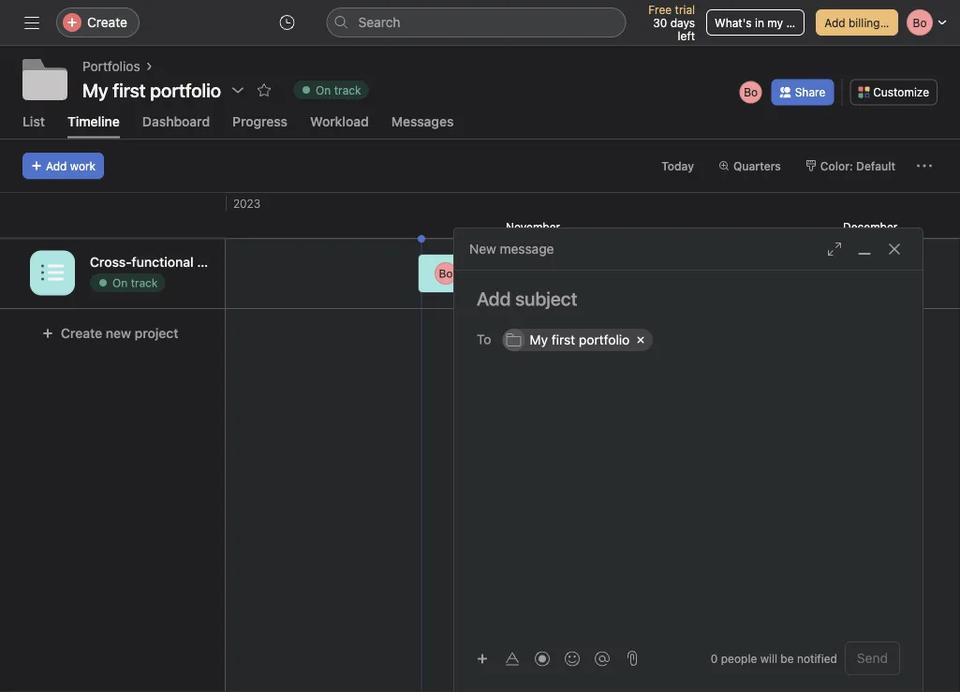 Task type: vqa. For each thing, say whether or not it's contained in the screenshot.
Mark complete option's Mark complete image
no



Task type: describe. For each thing, give the bounding box(es) containing it.
create button
[[56, 7, 140, 37]]

insert an object image
[[477, 654, 488, 665]]

progress
[[233, 113, 288, 129]]

billing
[[849, 16, 881, 29]]

info
[[884, 16, 904, 29]]

plan
[[244, 254, 271, 270]]

functional
[[132, 254, 194, 270]]

minimize image
[[858, 242, 873, 257]]

trial?
[[787, 16, 813, 29]]

people
[[722, 652, 758, 666]]

days
[[671, 16, 696, 29]]

dashboard
[[142, 113, 210, 129]]

add work button
[[22, 153, 104, 179]]

add billing info
[[825, 16, 904, 29]]

0 horizontal spatial bo
[[439, 267, 453, 280]]

1 vertical spatial on
[[112, 276, 128, 289]]

on inside dropdown button
[[316, 83, 331, 97]]

by
[[505, 267, 518, 280]]

search
[[359, 15, 401, 30]]

0 people will be notified
[[711, 652, 838, 666]]

history image
[[280, 15, 295, 30]]

portfolios
[[82, 59, 140, 74]]

more actions image
[[918, 158, 933, 173]]

on track inside dropdown button
[[316, 83, 361, 97]]

show options image
[[231, 82, 246, 97]]

notified
[[798, 652, 838, 666]]

create new project button
[[30, 317, 191, 350]]

in
[[756, 16, 765, 29]]

color: default
[[821, 159, 896, 172]]

my
[[768, 16, 784, 29]]

workload link
[[310, 113, 369, 138]]

owned by bob
[[465, 267, 542, 280]]

30
[[654, 16, 668, 29]]

work
[[70, 159, 96, 172]]

at mention image
[[595, 652, 610, 667]]

my first portfolio cell
[[503, 329, 654, 352]]

list link
[[22, 113, 45, 138]]

create new project
[[61, 326, 179, 341]]

default
[[857, 159, 896, 172]]

timeline
[[67, 113, 120, 129]]

0 horizontal spatial track
[[131, 276, 158, 289]]

send button
[[845, 642, 901, 676]]

my first portfolio
[[530, 332, 630, 348]]

what's in my trial? button
[[707, 9, 813, 36]]

list image
[[41, 262, 64, 284]]

dialog containing new message
[[455, 229, 923, 693]]

today
[[662, 159, 695, 172]]

quarters
[[734, 159, 782, 172]]

2023
[[233, 197, 261, 210]]

owned
[[465, 267, 502, 280]]

be
[[781, 652, 795, 666]]

1 horizontal spatial bo
[[744, 86, 759, 99]]



Task type: locate. For each thing, give the bounding box(es) containing it.
cross-functional project plan
[[90, 254, 271, 270]]

track
[[334, 83, 361, 97], [131, 276, 158, 289]]

track down functional
[[131, 276, 158, 289]]

my
[[82, 79, 108, 101], [530, 332, 548, 348]]

0 horizontal spatial my
[[82, 79, 108, 101]]

create inside button
[[61, 326, 102, 341]]

record a video image
[[535, 652, 550, 667]]

add
[[825, 16, 846, 29], [46, 159, 67, 172]]

progress link
[[233, 113, 288, 138]]

expand popout to full screen image
[[828, 242, 843, 257]]

Add subject text field
[[455, 286, 923, 312]]

color: default button
[[798, 153, 905, 179]]

1 horizontal spatial on track
[[316, 83, 361, 97]]

0 vertical spatial track
[[334, 83, 361, 97]]

share button
[[772, 79, 835, 105]]

0 vertical spatial my
[[82, 79, 108, 101]]

track up workload
[[334, 83, 361, 97]]

0 vertical spatial on track
[[316, 83, 361, 97]]

cross-
[[90, 254, 132, 270]]

project left plan
[[197, 254, 241, 270]]

will
[[761, 652, 778, 666]]

search list box
[[327, 7, 627, 37]]

0 vertical spatial project
[[197, 254, 241, 270]]

1 horizontal spatial my
[[530, 332, 548, 348]]

1 vertical spatial on track
[[112, 276, 158, 289]]

quarters button
[[711, 153, 790, 179]]

portfolio
[[579, 332, 630, 348]]

expand sidebar image
[[24, 15, 39, 30]]

project for functional
[[197, 254, 241, 270]]

on up workload
[[316, 83, 331, 97]]

create for create
[[87, 15, 127, 30]]

share
[[796, 86, 826, 99]]

track inside dropdown button
[[334, 83, 361, 97]]

list
[[22, 113, 45, 129]]

1 vertical spatial create
[[61, 326, 102, 341]]

add billing info button
[[817, 9, 904, 36]]

workload
[[310, 113, 369, 129]]

0 horizontal spatial add
[[46, 159, 67, 172]]

timeline link
[[67, 113, 120, 138]]

messages link
[[392, 113, 454, 138]]

on track down cross-
[[112, 276, 158, 289]]

november
[[506, 220, 561, 233]]

add inside "button"
[[825, 16, 846, 29]]

1 horizontal spatial track
[[334, 83, 361, 97]]

my for my first portfolio
[[82, 79, 108, 101]]

first portfolio
[[113, 79, 221, 101]]

0 vertical spatial add
[[825, 16, 846, 29]]

0 horizontal spatial project
[[135, 326, 179, 341]]

0
[[711, 652, 718, 666]]

create left new
[[61, 326, 102, 341]]

dashboard link
[[142, 113, 210, 138]]

create for create new project
[[61, 326, 102, 341]]

project for new
[[135, 326, 179, 341]]

free trial 30 days left
[[649, 3, 696, 42]]

first
[[552, 332, 576, 348]]

1 horizontal spatial on
[[316, 83, 331, 97]]

trial
[[675, 3, 696, 16]]

color:
[[821, 159, 854, 172]]

bo left the share button
[[744, 86, 759, 99]]

my for my first portfolio
[[530, 332, 548, 348]]

add inside button
[[46, 159, 67, 172]]

my inside "cell"
[[530, 332, 548, 348]]

1 vertical spatial track
[[131, 276, 158, 289]]

my down portfolios link
[[82, 79, 108, 101]]

0 horizontal spatial on
[[112, 276, 128, 289]]

create up portfolios
[[87, 15, 127, 30]]

what's
[[715, 16, 752, 29]]

send
[[858, 651, 889, 667]]

search button
[[327, 7, 627, 37]]

customize
[[874, 86, 930, 99]]

emoji image
[[565, 652, 580, 667]]

new
[[106, 326, 131, 341]]

on track
[[316, 83, 361, 97], [112, 276, 158, 289]]

1 vertical spatial bo
[[439, 267, 453, 280]]

1 vertical spatial project
[[135, 326, 179, 341]]

add for add work
[[46, 159, 67, 172]]

add for add billing info
[[825, 16, 846, 29]]

toolbar
[[470, 645, 620, 673]]

on down cross-
[[112, 276, 128, 289]]

formatting image
[[505, 652, 520, 667]]

1 horizontal spatial project
[[197, 254, 241, 270]]

bob
[[521, 267, 542, 280]]

add left billing
[[825, 16, 846, 29]]

create
[[87, 15, 127, 30], [61, 326, 102, 341]]

to
[[477, 332, 492, 347]]

1 vertical spatial add
[[46, 159, 67, 172]]

add to starred image
[[257, 82, 272, 97]]

december
[[844, 220, 898, 233]]

dialog
[[455, 229, 923, 693]]

project inside button
[[135, 326, 179, 341]]

0 vertical spatial create
[[87, 15, 127, 30]]

0 vertical spatial bo
[[744, 86, 759, 99]]

create inside dropdown button
[[87, 15, 127, 30]]

project
[[197, 254, 241, 270], [135, 326, 179, 341]]

on track up workload
[[316, 83, 361, 97]]

1 vertical spatial my
[[530, 332, 548, 348]]

bo
[[744, 86, 759, 99], [439, 267, 453, 280]]

0 horizontal spatial on track
[[112, 276, 158, 289]]

today button
[[654, 153, 703, 179]]

free
[[649, 3, 672, 16]]

messages
[[392, 113, 454, 129]]

what's in my trial?
[[715, 16, 813, 29]]

my first portfolio row
[[503, 327, 897, 356]]

left
[[678, 29, 696, 42]]

my first portfolio
[[82, 79, 221, 101]]

add work
[[46, 159, 96, 172]]

project right new
[[135, 326, 179, 341]]

my left first
[[530, 332, 548, 348]]

0 vertical spatial on
[[316, 83, 331, 97]]

customize button
[[850, 79, 938, 105]]

add left work
[[46, 159, 67, 172]]

bo left owned
[[439, 267, 453, 280]]

close image
[[888, 242, 903, 257]]

on track button
[[285, 77, 377, 103]]

portfolios link
[[82, 56, 140, 77]]

on
[[316, 83, 331, 97], [112, 276, 128, 289]]

new message
[[470, 241, 554, 257]]

1 horizontal spatial add
[[825, 16, 846, 29]]



